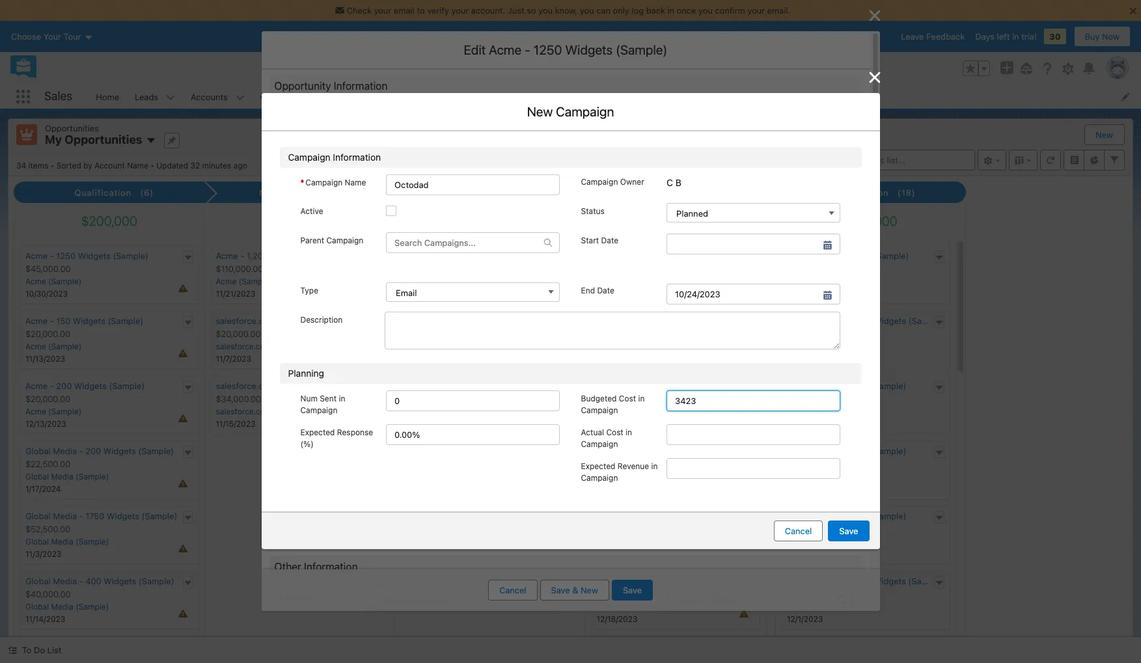 Task type: vqa. For each thing, say whether or not it's contained in the screenshot.
Campaign Name
yes



Task type: describe. For each thing, give the bounding box(es) containing it.
acme inside $45,000.00 acme (sample) 10/30/2023
[[25, 277, 46, 286]]

contacts link
[[252, 85, 304, 109]]

acme (sample) link for acme - 650 widgets (sample)
[[787, 407, 843, 417]]

(6)
[[140, 188, 154, 198]]

new campaign for planned
[[527, 104, 614, 119]]

widgets for acme - 650 widgets (sample)
[[836, 381, 869, 391]]

$50,000.00
[[787, 459, 832, 469]]

acme down 11/13/2023
[[25, 381, 48, 391]]

closed won
[[836, 188, 889, 198]]

confirm
[[715, 5, 745, 16]]

global inside $52,500.00 global media (sample) 11/3/2023
[[25, 537, 49, 547]]

- up search... button
[[525, 42, 530, 57]]

salesforce.com - 200 widgets (sample) $20,000.00 salesforce.com (sample) 11/7/2023
[[216, 316, 373, 364]]

active for event
[[300, 207, 323, 216]]

salesforce.com - 600 widgets (sample) link
[[787, 316, 944, 326]]

type for email
[[300, 286, 318, 295]]

2 your from the left
[[451, 5, 469, 16]]

active for email
[[300, 207, 323, 216]]

widgets inside the global media - 180 widgets (sample) $19,500.00 global media (sample) 10/31/2023
[[674, 446, 706, 456]]

$36,000.00
[[787, 524, 832, 535]]

left
[[997, 31, 1010, 42]]

acme up the $36,000.00
[[787, 511, 809, 522]]

expected for email expected response (%) "text box"
[[300, 428, 335, 437]]

240
[[665, 576, 681, 587]]

acme left 1100
[[787, 251, 809, 261]]

email.
[[767, 5, 791, 16]]

global media - 1750 widgets (sample) link
[[25, 511, 177, 522]]

acme up $50,000.00
[[787, 446, 809, 456]]

acme (sample) link down $110,000.00
[[216, 277, 272, 286]]

know,
[[555, 5, 578, 16]]

num for email
[[300, 394, 318, 403]]

sales
[[44, 89, 72, 103]]

additional information
[[274, 357, 378, 368]]

revenue for completed
[[618, 461, 649, 471]]

180
[[657, 446, 671, 456]]

status for completed
[[581, 207, 605, 216]]

in for num sent in campaign text field
[[339, 394, 345, 403]]

in for budgeted cost in campaign text box corresponding to completed
[[638, 394, 645, 403]]

widgets up $22,500.00 global media (sample) 1/17/2024
[[103, 446, 136, 456]]

$20,000.00 acme (sample) 11/13/2023
[[25, 329, 82, 364]]

Expected Revenue in Campaign text field
[[667, 458, 841, 479]]

feedback
[[926, 31, 965, 42]]

acme inside $20,000.00 acme (sample) 12/13/2023
[[25, 407, 46, 417]]

status for planned
[[581, 207, 605, 216]]

opportunities list item
[[321, 85, 407, 109]]

text default image for global media - 400 widgets (sample)
[[183, 579, 192, 588]]

acme inside $36,000.00 acme (sample) 1/16/2023
[[787, 537, 808, 547]]

text default image for acme - 200 widgets (sample)
[[183, 383, 192, 392]]

media down $19,500.00
[[622, 472, 645, 482]]

(sample) inside "$50,000.00 acme (sample)"
[[810, 472, 843, 482]]

- left 80
[[650, 381, 654, 391]]

34 items • sorted by account name • updated 32 minutes ago
[[16, 160, 247, 170]]

leads list item
[[127, 85, 183, 109]]

sent for email
[[320, 394, 337, 403]]

opportunity owner
[[280, 167, 324, 186]]

acme - 150 widgets (sample) link
[[25, 316, 143, 326]]

acme left 150
[[25, 316, 48, 326]]

event button
[[386, 282, 560, 302]]

planned
[[677, 208, 708, 219]]

c for completed
[[667, 177, 673, 188]]

acme (sample) 1/15/2024
[[597, 277, 653, 299]]

11/21/2023
[[216, 289, 255, 299]]

$34,000.00 salesforce.com (sample) 11/15/2023
[[216, 394, 307, 429]]

(%) for event
[[300, 439, 314, 449]]

check
[[347, 5, 372, 16]]

text default image for acme - 650 widgets (sample)
[[935, 383, 944, 392]]

500
[[818, 446, 834, 456]]

campaign information for email
[[288, 152, 381, 163]]

widgets for acme - 1,200 widgets (sample) $110,000.00 acme (sample) 11/21/2023
[[271, 251, 303, 261]]

salesforce.com - 350 widgets (sample)
[[787, 576, 944, 587]]

my opportunities
[[45, 133, 142, 146]]

date for start date text field
[[601, 236, 618, 246]]

salesforce.com down 10/18/2023
[[787, 316, 847, 326]]

salesforce.com down 11/21/2023
[[216, 316, 276, 326]]

(0)
[[512, 188, 526, 198]]

parent campaign for email
[[300, 236, 364, 246]]

c b for planned
[[667, 177, 682, 188]]

$40,000.00
[[25, 589, 71, 600]]

type for event
[[300, 286, 318, 295]]

num for event
[[300, 394, 318, 403]]

active checkbox for event
[[386, 206, 397, 216]]

name inside my opportunities|opportunities|list view element
[[127, 160, 148, 170]]

200 for acme
[[56, 381, 72, 391]]

30
[[1050, 31, 1061, 42]]

(sample) inside '$40,000.00 global media (sample) 11/14/2023'
[[76, 602, 109, 612]]

owner inside opportunity owner
[[280, 176, 304, 186]]

acme - 150 widgets (sample)
[[25, 316, 143, 326]]

quotes list item
[[672, 85, 733, 109]]

in for expected revenue in campaign text box
[[651, 461, 658, 471]]

170
[[627, 251, 641, 261]]

$211,500
[[655, 214, 706, 229]]

widgets for salesforce.com - 210 widgets (sample)
[[682, 511, 714, 522]]

media inside '$40,000.00 global media (sample) 11/14/2023'
[[51, 602, 73, 612]]

- for acme - 500 widgets (sample)
[[812, 446, 816, 456]]

(sample) inside $45,000.00 acme (sample) 10/30/2023
[[48, 277, 82, 286]]

$22,500.00 inside 'salesforce.com - 240 widgets (sample) $22,500.00 salesforce.com (sample) 12/18/2023'
[[597, 589, 642, 600]]

Start Date text field
[[667, 234, 841, 255]]

salesforce.com inside salesforce.com (sample) 4/19/2023
[[787, 342, 843, 352]]

- for salesforce.com - 600 widgets (sample)
[[849, 316, 853, 326]]

media up $22,500.00 global media (sample) 1/17/2024
[[53, 446, 77, 456]]

save button for completed
[[828, 521, 869, 542]]

actual for email
[[581, 428, 604, 437]]

expected response (%) for email
[[300, 428, 373, 449]]

this
[[408, 146, 422, 156]]

active checkbox for email
[[386, 206, 397, 216]]

4/19/2023
[[787, 354, 825, 364]]

accounts list item
[[183, 85, 252, 109]]

global media - 80 widgets (sample)
[[597, 381, 740, 391]]

global up $10,000.00
[[597, 381, 622, 391]]

cancel for completed
[[785, 526, 812, 536]]

campaign owner for planned
[[581, 177, 644, 187]]

other
[[274, 561, 301, 573]]

save inside button
[[551, 585, 570, 596]]

salesforce.com - 210 widgets (sample) link
[[597, 511, 752, 522]]

email button
[[386, 282, 560, 302]]

11/3/2023
[[25, 550, 62, 559]]

edit acme - 1250 widgets (sample)
[[464, 42, 668, 57]]

End Date text field
[[667, 284, 841, 305]]

$20,000.00 acme (sample) 12/13/2023
[[25, 394, 82, 429]]

global media (sample) link for global media - 200 widgets (sample)
[[25, 472, 109, 482]]

global media (sample) link down $19,500.00
[[597, 472, 680, 482]]

* list item
[[574, 152, 854, 196]]

cancel button for completed
[[774, 521, 823, 542]]

$40,000.00 global media (sample) 11/14/2023
[[25, 589, 109, 624]]

start for completed
[[581, 236, 599, 246]]

account.
[[471, 5, 505, 16]]

acme - 200 widgets (sample)
[[25, 381, 145, 391]]

expected revenue in campaign for completed
[[581, 461, 658, 483]]

actual cost in campaign for planned
[[581, 428, 632, 449]]

(sample) inside the $34,000.00 salesforce.com (sample) 11/15/2023
[[274, 407, 307, 417]]

buy now
[[1085, 31, 1120, 42]]

once
[[677, 5, 696, 16]]

response for email
[[337, 428, 373, 437]]

acme (sample) 10/18/2023
[[787, 277, 843, 299]]

salesforce.com down 11/8/2023
[[597, 576, 656, 587]]

b for completed
[[676, 177, 682, 188]]

acme - 650 widgets (sample)
[[787, 381, 907, 391]]

acme (sample) link for acme - 150 widgets (sample)
[[25, 342, 82, 352]]

to
[[417, 5, 425, 16]]

leave
[[901, 31, 924, 42]]

widgets right 400
[[104, 576, 136, 587]]

opportunities up account in the left of the page
[[65, 133, 142, 146]]

1100
[[818, 251, 836, 261]]

media inside $22,500.00 global media (sample) 1/17/2024
[[51, 472, 73, 482]]

acme inside acme (sample) 10/18/2023
[[787, 277, 808, 286]]

parent campaign for event
[[300, 236, 364, 246]]

description text field for planned
[[384, 312, 841, 349]]

days
[[975, 31, 995, 42]]

0 vertical spatial 1250
[[534, 42, 562, 57]]

home
[[96, 91, 119, 102]]

media inside $52,500.00 global media (sample) 11/3/2023
[[51, 537, 73, 547]]

widgets for acme - 500 widgets (sample)
[[836, 446, 868, 456]]

- for acme - 150 widgets (sample)
[[50, 316, 54, 326]]

$512,000
[[844, 214, 898, 229]]

none search field inside my opportunities|opportunities|list view element
[[819, 149, 975, 170]]

text default image for global media - 80 widgets (sample)
[[745, 383, 754, 392]]

salesforce.com down 10/31/2023
[[597, 511, 656, 522]]

1 your from the left
[[374, 5, 391, 16]]

widgets for acme - 1100 widgets (sample)
[[839, 251, 871, 261]]

Num Sent in Campaign text field
[[386, 390, 560, 411]]

in for expected revenue in campaign text field
[[651, 461, 658, 471]]

c for planned
[[667, 177, 673, 188]]

(sample) inside acme (sample) 1/2/2024
[[620, 342, 653, 352]]

global up $52,500.00
[[25, 511, 51, 522]]

&
[[572, 585, 578, 596]]

acme - 1250 widgets (sample)
[[25, 251, 148, 261]]

text default image for acme - 500 widgets (sample)
[[935, 448, 944, 458]]

acme inside "$50,000.00 acme (sample)"
[[787, 472, 808, 482]]

salesforce.com - 320 widgets (sample) link
[[216, 381, 373, 391]]

1250 inside my opportunities|opportunities|list view element
[[56, 251, 76, 261]]

edit
[[464, 42, 486, 57]]

actual cost in campaign for completed
[[581, 428, 632, 449]]

400
[[85, 576, 101, 587]]

global up $19,500.00
[[597, 446, 622, 456]]

start for planned
[[581, 236, 599, 246]]

acme (sample) link up 1/2/2024
[[597, 342, 653, 352]]

expected response (%) for event
[[300, 428, 373, 449]]

days left in trial
[[975, 31, 1037, 42]]

account
[[94, 160, 125, 170]]

media up $19,500.00
[[624, 446, 648, 456]]

actual for event
[[581, 428, 604, 437]]

- for salesforce.com - 200 widgets (sample) $20,000.00 salesforce.com (sample) 11/7/2023
[[278, 316, 282, 326]]

can
[[596, 5, 611, 16]]

analysis
[[290, 188, 328, 198]]

qualification
[[74, 188, 131, 198]]

opportunity information
[[274, 80, 388, 92]]

(sample) inside "acme (sample) 1/15/2024"
[[620, 277, 653, 286]]

expected for expected revenue in campaign text box
[[581, 461, 616, 471]]

End Date text field
[[667, 284, 841, 305]]

new inside 'new' button
[[1096, 130, 1113, 140]]

- for salesforce.com - 320 widgets (sample)
[[278, 381, 282, 391]]

11/13/2023
[[25, 354, 65, 364]]

acme (sample) 1/2/2024
[[597, 342, 653, 364]]

global up 10/31/2023
[[597, 472, 620, 482]]

acme - 1250 widgets (sample) link
[[25, 251, 148, 261]]

34
[[16, 160, 26, 170]]

sent for event
[[320, 394, 337, 403]]

$110,000.00
[[216, 264, 263, 274]]

salesforce.com (sample) link for salesforce.com - 320 widgets (sample)
[[216, 407, 307, 417]]

acme - 300 widgets (sample) link
[[787, 511, 907, 522]]

* inside list item
[[577, 171, 581, 181]]

acme inside "acme (sample) 1/15/2024"
[[597, 277, 617, 286]]

2 • from the left
[[151, 160, 154, 170]]

$36,000.00 acme (sample) 1/16/2023
[[787, 524, 843, 559]]

end date for completed
[[581, 286, 614, 295]]

media up $52,500.00
[[53, 511, 77, 522]]

text default image for acme - 1100 widgets (sample)
[[935, 253, 944, 262]]

campaign name for event
[[306, 178, 366, 188]]

cancel for planned
[[785, 526, 812, 536]]

- left 400
[[79, 576, 83, 587]]

acme - 170 widgets (sample) link
[[597, 251, 714, 261]]

media up $40,000.00
[[53, 576, 77, 587]]

text default image for salesforce.com - 350 widgets (sample)
[[935, 579, 944, 588]]

1750
[[85, 511, 104, 522]]

budgeted cost in campaign for completed
[[581, 394, 645, 415]]

- left 1750
[[79, 511, 83, 522]]

- for acme - 650 widgets (sample)
[[812, 381, 816, 391]]

widgets for acme - 1250 widgets (sample)
[[78, 251, 110, 261]]

salesforce.com - 240 widgets (sample) $22,500.00 salesforce.com (sample) 12/18/2023
[[597, 576, 754, 624]]

forecasts
[[483, 91, 521, 102]]

so
[[527, 5, 536, 16]]

salesforce.com inside $35,000.00 salesforce.com (sample) 12/1/2023
[[787, 602, 843, 612]]

revenue for planned
[[618, 461, 649, 471]]



Task type: locate. For each thing, give the bounding box(es) containing it.
widgets down can
[[565, 42, 613, 57]]

global media (sample) link down $52,500.00
[[25, 537, 109, 547]]

$20,000.00 inside salesforce.com - 200 widgets (sample) $20,000.00 salesforce.com (sample) 11/7/2023
[[216, 329, 261, 339]]

None text field
[[667, 124, 852, 145], [386, 175, 560, 195], [667, 213, 852, 234], [371, 238, 555, 259], [468, 504, 852, 536], [667, 124, 852, 145], [386, 175, 560, 195], [667, 213, 852, 234], [371, 238, 555, 259], [468, 504, 852, 536]]

save button for planned
[[828, 521, 869, 542]]

salesforce.com up 11/7/2023
[[216, 342, 272, 352]]

1 horizontal spatial •
[[151, 160, 154, 170]]

start date for planned
[[581, 236, 618, 246]]

1 horizontal spatial 200
[[85, 446, 101, 456]]

media up $10,000.00
[[624, 381, 648, 391]]

0 horizontal spatial your
[[374, 5, 391, 16]]

$60,000.00
[[787, 394, 832, 404]]

320
[[284, 381, 300, 391]]

search... button
[[420, 58, 681, 79]]

1250
[[534, 42, 562, 57], [56, 251, 76, 261]]

start
[[581, 236, 599, 246], [581, 236, 599, 246]]

in for actual cost in campaign text field
[[626, 428, 632, 437]]

opportunities down sales
[[45, 123, 99, 133]]

(sample) inside $22,500.00 global media (sample) 1/17/2024
[[76, 472, 109, 482]]

- up $22,500.00 global media (sample) 1/17/2024
[[79, 446, 83, 456]]

Actual Cost in Campaign text field
[[667, 424, 841, 445]]

leads link
[[127, 85, 166, 109]]

media down $40,000.00
[[51, 602, 73, 612]]

text default image for acme - 170 widgets (sample)
[[745, 253, 754, 262]]

global media - 200 widgets (sample)
[[25, 446, 174, 456]]

description text field for completed
[[384, 312, 841, 349]]

widgets up additional information
[[302, 316, 335, 326]]

description
[[300, 315, 343, 325], [300, 315, 343, 325]]

-
[[525, 42, 530, 57], [50, 251, 54, 261], [240, 251, 244, 261], [621, 251, 625, 261], [812, 251, 816, 261], [50, 316, 54, 326], [278, 316, 282, 326], [849, 316, 853, 326], [50, 381, 54, 391], [278, 381, 282, 391], [650, 381, 654, 391], [812, 381, 816, 391], [79, 446, 83, 456], [650, 446, 654, 456], [812, 446, 816, 456], [79, 511, 83, 522], [659, 511, 663, 522], [812, 511, 816, 522], [79, 576, 83, 587], [659, 576, 663, 587], [849, 576, 853, 587]]

global inside '$40,000.00 global media (sample) 11/14/2023'
[[25, 602, 49, 612]]

by
[[83, 160, 92, 170]]

Actual Cost in Campaign text field
[[667, 424, 841, 445]]

text default image for acme - 300 widgets (sample)
[[935, 514, 944, 523]]

email
[[394, 5, 415, 16]]

salesforce.com (sample) link up 12/18/2023
[[597, 602, 688, 612]]

acme up $110,000.00
[[216, 251, 238, 261]]

• left "updated" on the left top of page
[[151, 160, 154, 170]]

salesforce.com (sample) link up 4/19/2023
[[787, 342, 878, 352]]

acme (sample) link down the $36,000.00
[[787, 537, 843, 547]]

expected response (%) text field for event
[[386, 424, 560, 445]]

global up 1/17/2024
[[25, 472, 49, 482]]

complete this field.
[[371, 146, 442, 156]]

$22,500.00 global media (sample) 1/17/2024
[[25, 459, 109, 494]]

acme (sample) link for acme - 1100 widgets (sample)
[[787, 277, 843, 286]]

expected for expected revenue in campaign text field
[[581, 461, 616, 471]]

my opportunities status
[[16, 160, 157, 170]]

0 vertical spatial $22,500.00
[[25, 459, 70, 469]]

1 horizontal spatial $22,500.00
[[597, 589, 642, 600]]

(18)
[[898, 188, 916, 198]]

global up $40,000.00
[[25, 576, 51, 587]]

- left 600
[[849, 316, 853, 326]]

campaign owner for completed
[[581, 177, 644, 187]]

text default image for acme - 1250 widgets (sample)
[[183, 253, 192, 262]]

$20,000.00 inside $20,000.00 acme (sample) 11/13/2023
[[25, 329, 70, 339]]

salesforce.com inside the $34,000.00 salesforce.com (sample) 11/15/2023
[[216, 407, 272, 417]]

2 horizontal spatial 200
[[284, 316, 300, 326]]

description for email
[[300, 315, 343, 325]]

$20,000.00 up 11/7/2023
[[216, 329, 261, 339]]

salesforce.com up $35,000.00
[[787, 576, 847, 587]]

b for planned
[[676, 177, 682, 188]]

- up $110,000.00
[[240, 251, 244, 261]]

1 you from the left
[[538, 5, 553, 16]]

trial
[[1022, 31, 1037, 42]]

1 horizontal spatial your
[[451, 5, 469, 16]]

expected for expected response (%) "text box" related to event
[[300, 428, 335, 437]]

text default image for global media - 1750 widgets (sample)
[[183, 514, 192, 523]]

salesforce.com (sample) link down $34,000.00
[[216, 407, 307, 417]]

parent for event
[[300, 236, 324, 246]]

proposal
[[464, 188, 503, 198]]

1250 up search... button
[[534, 42, 562, 57]]

Expected Response (%) text field
[[386, 424, 560, 445], [386, 424, 560, 445]]

* text field
[[371, 267, 555, 288]]

200 inside salesforce.com - 200 widgets (sample) $20,000.00 salesforce.com (sample) 11/7/2023
[[284, 316, 300, 326]]

• right items
[[51, 160, 54, 170]]

c b
[[667, 177, 682, 188], [667, 177, 682, 188]]

widgets down $200,000
[[78, 251, 110, 261]]

200 up $22,500.00 global media (sample) 1/17/2024
[[85, 446, 101, 456]]

12/18/2023
[[597, 615, 638, 624]]

save button
[[828, 521, 869, 542], [828, 521, 869, 542], [612, 580, 653, 601]]

$34,000.00
[[216, 394, 261, 404]]

(sample) inside $20,000.00 acme (sample) 12/13/2023
[[48, 407, 82, 417]]

3 you from the left
[[698, 5, 713, 16]]

0 horizontal spatial •
[[51, 160, 54, 170]]

owner for email
[[620, 177, 644, 187]]

text default image
[[544, 238, 553, 247], [745, 253, 754, 262], [745, 383, 754, 392], [183, 514, 192, 523], [935, 514, 944, 523], [935, 579, 944, 588], [8, 646, 17, 655]]

global media - 80 widgets (sample) link
[[597, 381, 740, 391]]

- left 1100
[[812, 251, 816, 261]]

$20,000.00
[[25, 329, 70, 339], [216, 329, 261, 339], [25, 394, 70, 404]]

acme (sample) link for acme - 300 widgets (sample)
[[787, 537, 843, 547]]

inverse image
[[867, 8, 882, 23]]

1 horizontal spatial 1250
[[534, 42, 562, 57]]

global inside $22,500.00 global media (sample) 1/17/2024
[[25, 472, 49, 482]]

$20,000.00 down 150
[[25, 329, 70, 339]]

new
[[527, 104, 553, 119], [527, 104, 553, 119], [1096, 130, 1113, 140], [581, 585, 598, 596]]

widgets right the 300
[[836, 511, 869, 522]]

1 vertical spatial $22,500.00
[[597, 589, 642, 600]]

acme (sample) link up 10/18/2023
[[787, 277, 843, 286]]

other information
[[274, 561, 358, 573]]

acme up $60,000.00
[[787, 381, 809, 391]]

list
[[47, 645, 61, 656]]

200
[[284, 316, 300, 326], [56, 381, 72, 391], [85, 446, 101, 456]]

widgets right '500'
[[836, 446, 868, 456]]

3 your from the left
[[748, 5, 765, 16]]

(%)
[[300, 439, 314, 449], [300, 439, 314, 449]]

acme left 170
[[597, 251, 619, 261]]

11/15/2023
[[216, 419, 256, 429]]

widgets inside 'salesforce.com - 240 widgets (sample) $22,500.00 salesforce.com (sample) 12/18/2023'
[[683, 576, 716, 587]]

2 vertical spatial 200
[[85, 446, 101, 456]]

list
[[88, 85, 1141, 109]]

text default image
[[544, 238, 553, 247], [183, 253, 192, 262], [935, 253, 944, 262], [183, 318, 192, 327], [935, 318, 944, 327], [183, 383, 192, 392], [935, 383, 944, 392], [183, 448, 192, 458], [935, 448, 944, 458], [183, 579, 192, 588]]

widgets for acme - 300 widgets (sample)
[[836, 511, 869, 522]]

global media (sample) link down $40,000.00
[[25, 602, 109, 612]]

1 vertical spatial 1250
[[56, 251, 76, 261]]

- up additional
[[278, 316, 282, 326]]

global up 11/14/2023
[[25, 602, 49, 612]]

reports list item
[[609, 85, 672, 109]]

planning for email
[[288, 368, 324, 379]]

campaign name for email
[[306, 178, 366, 188]]

1 vertical spatial 200
[[56, 381, 72, 391]]

acme (sample) link for acme - 200 widgets (sample)
[[25, 407, 82, 417]]

global media (sample) link
[[597, 407, 680, 417], [25, 472, 109, 482], [597, 472, 680, 482], [25, 537, 109, 547], [25, 602, 109, 612]]

save & new button
[[540, 580, 609, 601]]

contacts
[[260, 91, 296, 102]]

widgets down additional information
[[302, 381, 335, 391]]

1 • from the left
[[51, 160, 54, 170]]

num
[[300, 394, 318, 403], [300, 394, 318, 403]]

$22,500.00
[[25, 459, 70, 469], [597, 589, 642, 600]]

actual cost in campaign
[[581, 428, 632, 449], [581, 428, 632, 449]]

(sample) inside $35,000.00 salesforce.com (sample) 12/1/2023
[[845, 602, 878, 612]]

$52,500.00 global media (sample) 11/3/2023
[[25, 524, 109, 559]]

expected revenue in campaign for planned
[[581, 461, 658, 483]]

- inside 'salesforce.com - 240 widgets (sample) $22,500.00 salesforce.com (sample) 12/18/2023'
[[659, 576, 663, 587]]

$200,000
[[81, 214, 137, 229]]

widgets for salesforce.com - 600 widgets (sample)
[[874, 316, 906, 326]]

cancel button for planned
[[774, 521, 823, 542]]

c
[[667, 177, 673, 188], [667, 177, 673, 188]]

0 vertical spatial opportunity
[[274, 80, 331, 92]]

expected revenue in campaign
[[581, 461, 658, 483], [581, 461, 658, 483]]

2 horizontal spatial you
[[698, 5, 713, 16]]

650
[[818, 381, 834, 391]]

Search My Opportunities list view. search field
[[819, 149, 975, 170]]

acme (sample) link for acme - 500 widgets (sample)
[[787, 472, 843, 482]]

campaign information
[[288, 152, 381, 163], [288, 152, 381, 163]]

global
[[597, 381, 622, 391], [597, 407, 620, 417], [25, 446, 51, 456], [597, 446, 622, 456], [25, 472, 49, 482], [597, 472, 620, 482], [25, 511, 51, 522], [25, 537, 49, 547], [25, 576, 51, 587], [25, 602, 49, 612]]

contacts list item
[[252, 85, 321, 109]]

acme up $45,000.00
[[25, 251, 48, 261]]

date for end date text field
[[597, 286, 614, 295]]

acme (sample) link down $45,000.00
[[25, 277, 82, 286]]

widgets right 1100
[[839, 251, 871, 261]]

log
[[632, 5, 644, 16]]

200 for salesforce.com
[[284, 316, 300, 326]]

calendar list item
[[407, 85, 475, 109]]

dashboards link
[[529, 85, 592, 109]]

80
[[657, 381, 667, 391]]

widgets right 1750
[[107, 511, 139, 522]]

acme right edit
[[489, 42, 522, 57]]

end for completed
[[581, 286, 595, 295]]

(sample) inside $10,000.00 global media (sample) 2/1/2024
[[647, 407, 680, 417]]

campaign information for event
[[288, 152, 381, 163]]

- for acme - 1100 widgets (sample)
[[812, 251, 816, 261]]

1 horizontal spatial you
[[580, 5, 594, 16]]

acme up 1/15/2024
[[597, 277, 617, 286]]

acme up 11/21/2023
[[216, 277, 236, 286]]

$20,000.00 inside $20,000.00 acme (sample) 12/13/2023
[[25, 394, 70, 404]]

accounts link
[[183, 85, 235, 109]]

salesforce.com down $34,000.00
[[216, 407, 272, 417]]

0 vertical spatial 200
[[284, 316, 300, 326]]

completed
[[677, 208, 720, 219]]

(sample) inside salesforce.com (sample) 4/19/2023
[[845, 342, 878, 352]]

- for salesforce.com - 240 widgets (sample) $22,500.00 salesforce.com (sample) 12/18/2023
[[659, 576, 663, 587]]

acme down $50,000.00
[[787, 472, 808, 482]]

your right verify
[[451, 5, 469, 16]]

1/17/2024
[[25, 484, 61, 494]]

acme up 12/13/2023
[[25, 407, 46, 417]]

widgets for acme - 200 widgets (sample)
[[74, 381, 107, 391]]

widgets
[[565, 42, 613, 57], [78, 251, 110, 261], [271, 251, 303, 261], [644, 251, 676, 261], [839, 251, 871, 261], [73, 316, 105, 326], [302, 316, 335, 326], [874, 316, 906, 326], [74, 381, 107, 391], [302, 381, 335, 391], [670, 381, 702, 391], [836, 381, 869, 391], [103, 446, 136, 456], [674, 446, 706, 456], [836, 446, 868, 456], [107, 511, 139, 522], [682, 511, 714, 522], [836, 511, 869, 522], [104, 576, 136, 587], [683, 576, 716, 587], [874, 576, 906, 587]]

accounts
[[191, 91, 228, 102]]

opportunity for information
[[274, 80, 331, 92]]

0 horizontal spatial 1250
[[56, 251, 76, 261]]

acme inside $60,000.00 acme (sample) 10/24/2022
[[787, 407, 808, 417]]

salesforce.com up $34,000.00
[[216, 381, 276, 391]]

do
[[34, 645, 45, 656]]

list item containing *
[[277, 107, 558, 163]]

leave feedback link
[[901, 31, 965, 42]]

needs
[[259, 188, 288, 198]]

acme (sample) link for acme - 1250 widgets (sample)
[[25, 277, 82, 286]]

$164,000
[[272, 214, 327, 229]]

1/15/2024
[[597, 289, 633, 299]]

salesforce.com up 4/19/2023
[[787, 342, 843, 352]]

global up 2/1/2024
[[597, 407, 620, 417]]

to
[[22, 645, 32, 656]]

leave feedback
[[901, 31, 965, 42]]

200 up $20,000.00 acme (sample) 12/13/2023
[[56, 381, 72, 391]]

c b for completed
[[667, 177, 682, 188]]

0 horizontal spatial $22,500.00
[[25, 459, 70, 469]]

0 horizontal spatial you
[[538, 5, 553, 16]]

acme - 300 widgets (sample)
[[787, 511, 907, 522]]

Description text field
[[384, 312, 841, 349], [384, 312, 841, 349]]

widgets right 80
[[670, 381, 702, 391]]

acme - 500 widgets (sample)
[[787, 446, 906, 456]]

inverse image for planned
[[867, 70, 882, 85]]

now
[[1102, 31, 1120, 42]]

opportunities up complete
[[328, 91, 382, 102]]

$22,500.00 up 12/18/2023
[[597, 589, 642, 600]]

start date for completed
[[581, 236, 618, 246]]

name for event
[[345, 178, 366, 188]]

$10,000.00
[[597, 394, 640, 404]]

dashboards
[[537, 91, 584, 102]]

list containing home
[[88, 85, 1141, 109]]

widgets right 600
[[874, 316, 906, 326]]

(sample) inside $60,000.00 acme (sample) 10/24/2022
[[810, 407, 843, 417]]

- left 350
[[849, 576, 853, 587]]

widgets for salesforce.com - 320 widgets (sample)
[[302, 381, 335, 391]]

global media (sample) link for global media - 400 widgets (sample)
[[25, 602, 109, 612]]

Start Date text field
[[667, 234, 841, 255]]

acme inside $20,000.00 acme (sample) 11/13/2023
[[25, 342, 46, 352]]

widgets inside salesforce.com - 200 widgets (sample) $20,000.00 salesforce.com (sample) 11/7/2023
[[302, 316, 335, 326]]

in for num sent in campaign text box
[[339, 394, 345, 403]]

- left 650
[[812, 381, 816, 391]]

parent for email
[[300, 236, 324, 246]]

- inside salesforce.com - 200 widgets (sample) $20,000.00 salesforce.com (sample) 11/7/2023
[[278, 316, 282, 326]]

global inside $10,000.00 global media (sample) 2/1/2024
[[597, 407, 620, 417]]

Num Sent in Campaign text field
[[386, 390, 560, 411]]

* text field
[[371, 194, 555, 215]]

media inside $10,000.00 global media (sample) 2/1/2024
[[622, 407, 645, 417]]

global media (sample) link for global media - 1750 widgets (sample)
[[25, 537, 109, 547]]

opportunity
[[274, 80, 331, 92], [280, 167, 324, 176]]

negotiation
[[648, 188, 701, 198]]

widgets inside acme - 1,200 widgets (sample) $110,000.00 acme (sample) 11/21/2023
[[271, 251, 303, 261]]

widgets right 350
[[874, 576, 906, 587]]

group
[[963, 61, 990, 76]]

acme (sample) link up 1/15/2024
[[597, 277, 653, 286]]

- left the 300
[[812, 511, 816, 522]]

- left "240"
[[659, 576, 663, 587]]

Budgeted Cost in Campaign text field
[[667, 390, 841, 411], [667, 390, 841, 411]]

0 horizontal spatial 200
[[56, 381, 72, 391]]

salesforce.com (sample) link down $35,000.00
[[787, 602, 878, 612]]

Parent Campaign text field
[[387, 233, 544, 253]]

salesforce.com (sample) link up 11/7/2023
[[216, 342, 307, 352]]

your
[[374, 5, 391, 16], [451, 5, 469, 16], [748, 5, 765, 16]]

budgeted cost in campaign text field for planned
[[667, 390, 841, 411]]

acme - 200 widgets (sample) link
[[25, 381, 145, 391]]

- left '500'
[[812, 446, 816, 456]]

in for actual cost in campaign text box
[[626, 428, 632, 437]]

new campaign for completed
[[527, 104, 614, 119]]

inverse image
[[867, 70, 882, 85], [867, 70, 882, 85]]

global media (sample) link down $10,000.00
[[597, 407, 680, 417]]

- inside the global media - 180 widgets (sample) $19,500.00 global media (sample) 10/31/2023
[[650, 446, 654, 456]]

global down 12/13/2023
[[25, 446, 51, 456]]

2 you from the left
[[580, 5, 594, 16]]

event
[[396, 288, 418, 298]]

32
[[190, 160, 200, 170]]

1/16/2023
[[787, 550, 823, 559]]

salesforce.com up 12/18/2023
[[597, 602, 652, 612]]

opportunity for owner
[[280, 167, 324, 176]]

new inside save & new button
[[581, 585, 598, 596]]

acme - 1100 widgets (sample)
[[787, 251, 909, 261]]

salesforce.com - 320 widgets (sample)
[[216, 381, 373, 391]]

None search field
[[819, 149, 975, 170]]

2 horizontal spatial your
[[748, 5, 765, 16]]

parent
[[300, 236, 324, 246], [300, 236, 324, 246]]

global media (sample) link up 1/17/2024
[[25, 472, 109, 482]]

Expected Revenue in Campaign text field
[[667, 458, 841, 479]]

acme inside acme (sample) 1/2/2024
[[597, 342, 617, 352]]

$20,000.00 up 12/13/2023
[[25, 394, 70, 404]]

forecasts link
[[475, 85, 529, 109]]

date for start date text box
[[601, 236, 618, 246]]

1 vertical spatial opportunity
[[280, 167, 324, 176]]

acme - 1100 widgets (sample) link
[[787, 251, 909, 261]]

acme up 10/18/2023
[[787, 277, 808, 286]]

acme up 11/13/2023
[[25, 342, 46, 352]]

1,200
[[247, 251, 268, 261]]

quotes link
[[672, 85, 716, 109]]

dashboards list item
[[529, 85, 609, 109]]

- up $45,000.00
[[50, 251, 54, 261]]

list view controls image
[[978, 149, 1006, 170]]

list item
[[277, 107, 558, 163], [574, 107, 854, 152], [574, 196, 854, 240], [277, 221, 558, 266], [277, 294, 558, 339], [277, 384, 558, 428], [574, 384, 854, 428]]

$19,500.00
[[597, 459, 640, 469]]

widgets right 170
[[644, 251, 676, 261]]

(sample) inside $20,000.00 acme (sample) 11/13/2023
[[48, 342, 82, 352]]

num sent in campaign for email
[[300, 394, 345, 415]]

media down $52,500.00
[[51, 537, 73, 547]]

select list display image
[[1009, 149, 1038, 170]]

10/30/2023
[[25, 289, 68, 299]]

$22,500.00 inside $22,500.00 global media (sample) 1/17/2024
[[25, 459, 70, 469]]

widgets for acme - 150 widgets (sample)
[[73, 316, 105, 326]]

11/8/2023
[[597, 550, 633, 559]]

- inside acme - 1,200 widgets (sample) $110,000.00 acme (sample) 11/21/2023
[[240, 251, 244, 261]]

(sample) inside $52,500.00 global media (sample) 11/3/2023
[[76, 537, 109, 547]]

200 up additional
[[284, 316, 300, 326]]

text default image for salesforce.com - 600 widgets (sample)
[[935, 318, 944, 327]]

text default image inside to do list button
[[8, 646, 17, 655]]

Active checkbox
[[386, 206, 397, 216], [386, 206, 397, 216]]

widgets up $20,000.00 acme (sample) 12/13/2023
[[74, 381, 107, 391]]

- left 210
[[659, 511, 663, 522]]

(%) for email
[[300, 439, 314, 449]]

opportunities inside opportunities link
[[328, 91, 382, 102]]

salesforce.com - 210 widgets (sample)
[[597, 511, 752, 522]]

media up 1/17/2024
[[51, 472, 73, 482]]

acme (sample) link down $50,000.00
[[787, 472, 843, 482]]

widgets for salesforce.com - 350 widgets (sample)
[[874, 576, 906, 587]]

name for email
[[345, 178, 366, 188]]

planning
[[288, 368, 324, 379], [288, 368, 324, 379]]

widgets right 150
[[73, 316, 105, 326]]

your left email at the top of page
[[374, 5, 391, 16]]

widgets right the 1,200
[[271, 251, 303, 261]]

my opportunities|opportunities|list view element
[[8, 118, 1133, 663]]

- for acme - 200 widgets (sample)
[[50, 381, 54, 391]]

description for event
[[300, 315, 343, 325]]

media
[[624, 381, 648, 391], [622, 407, 645, 417], [53, 446, 77, 456], [624, 446, 648, 456], [51, 472, 73, 482], [622, 472, 645, 482], [53, 511, 77, 522], [51, 537, 73, 547], [53, 576, 77, 587], [51, 602, 73, 612]]

(sample) inside $36,000.00 acme (sample) 1/16/2023
[[810, 537, 843, 547]]

end date for planned
[[581, 286, 614, 295]]

*
[[281, 127, 285, 137], [577, 171, 581, 181], [300, 178, 304, 188], [300, 178, 304, 188]]

None text field
[[386, 175, 560, 195]]

(sample) inside acme (sample) 10/18/2023
[[810, 277, 843, 286]]

media down $10,000.00
[[622, 407, 645, 417]]

global media (sample) link for global media - 80 widgets (sample)
[[597, 407, 680, 417]]



